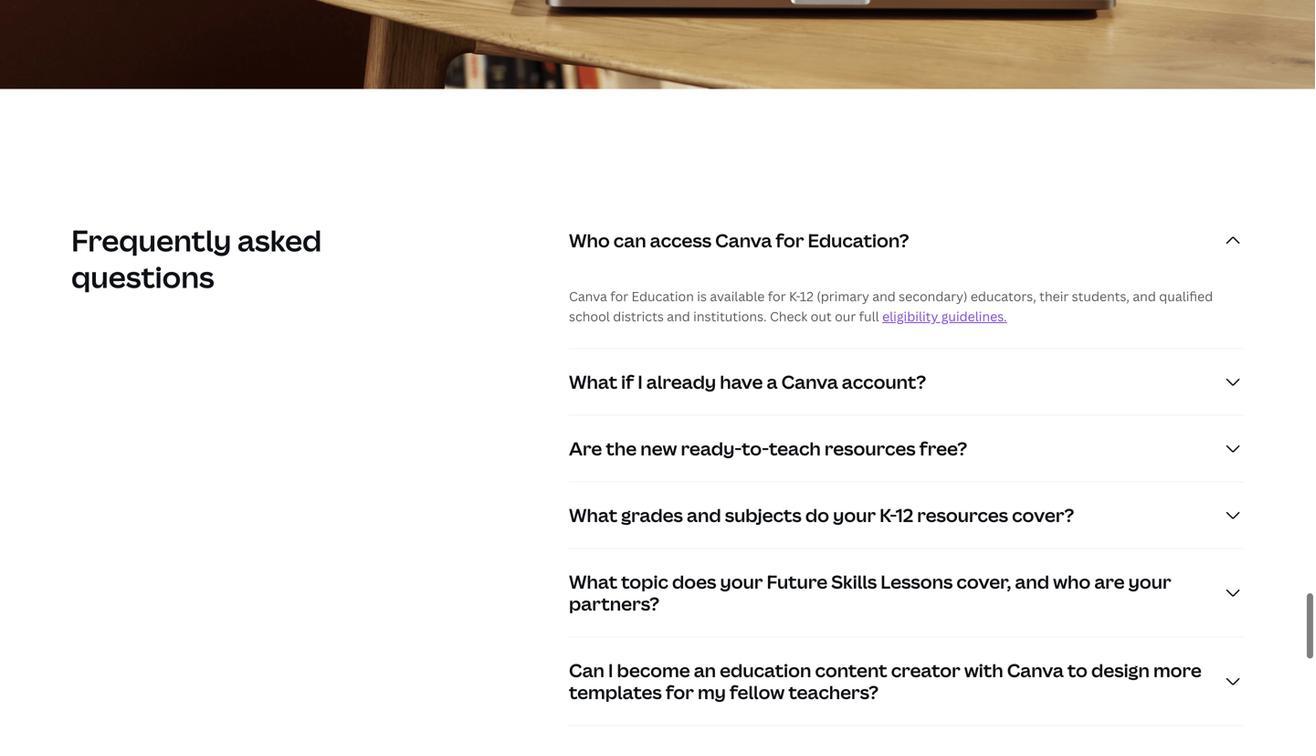 Task type: locate. For each thing, give the bounding box(es) containing it.
canva left to
[[1008, 658, 1064, 684]]

resources
[[825, 436, 916, 462], [918, 503, 1009, 528]]

k- inside canva for education is available for k-12 (primary and secondary) educators, their students, and qualified school districts and institutions. check out our full
[[790, 288, 800, 305]]

an
[[694, 658, 717, 684]]

what for what if i already have a canva account?
[[569, 370, 618, 395]]

can i become an education content creator with canva to design more templates for my fellow teachers?
[[569, 658, 1202, 706]]

districts
[[613, 308, 664, 325]]

out
[[811, 308, 832, 325]]

1 what from the top
[[569, 370, 618, 395]]

k- for for
[[790, 288, 800, 305]]

1 vertical spatial resources
[[918, 503, 1009, 528]]

and left who
[[1016, 570, 1050, 595]]

your right does
[[721, 570, 763, 595]]

canva up school
[[569, 288, 608, 305]]

and inside "dropdown button"
[[687, 503, 722, 528]]

what left topic at the bottom of the page
[[569, 570, 618, 595]]

resources down free?
[[918, 503, 1009, 528]]

1 vertical spatial what
[[569, 503, 618, 528]]

resources down account?
[[825, 436, 916, 462]]

i inside can i become an education content creator with canva to design more templates for my fellow teachers?
[[609, 658, 614, 684]]

12 up out
[[800, 288, 814, 305]]

12 inside "dropdown button"
[[896, 503, 914, 528]]

12
[[800, 288, 814, 305], [896, 503, 914, 528]]

for
[[776, 228, 805, 253], [611, 288, 629, 305], [768, 288, 786, 305], [666, 680, 694, 706]]

secondary)
[[899, 288, 968, 305]]

are the new ready-to-teach resources free? button
[[569, 416, 1245, 482]]

0 vertical spatial 12
[[800, 288, 814, 305]]

who can access canva for education? button
[[569, 208, 1245, 274]]

i right can
[[609, 658, 614, 684]]

what for what topic does your future skills lessons cover, and who are your partners?
[[569, 570, 618, 595]]

i right if
[[638, 370, 643, 395]]

resources inside dropdown button
[[825, 436, 916, 462]]

what inside dropdown button
[[569, 370, 618, 395]]

what inside "dropdown button"
[[569, 503, 618, 528]]

your right do
[[834, 503, 876, 528]]

content
[[816, 658, 888, 684]]

subjects
[[725, 503, 802, 528]]

account?
[[842, 370, 927, 395]]

more
[[1154, 658, 1202, 684]]

canva right 'a'
[[782, 370, 839, 395]]

teach
[[769, 436, 821, 462]]

1 vertical spatial i
[[609, 658, 614, 684]]

partners?
[[569, 592, 660, 617]]

do
[[806, 503, 830, 528]]

full
[[860, 308, 880, 325]]

have
[[720, 370, 763, 395]]

eligibility
[[883, 308, 939, 325]]

education
[[632, 288, 694, 305]]

k- down are the new ready-to-teach resources free? dropdown button on the bottom
[[880, 503, 896, 528]]

1 vertical spatial k-
[[880, 503, 896, 528]]

fellow
[[730, 680, 785, 706]]

12 down are the new ready-to-teach resources free? dropdown button on the bottom
[[896, 503, 914, 528]]

and right grades
[[687, 503, 722, 528]]

access
[[650, 228, 712, 253]]

can
[[614, 228, 647, 253]]

frequently
[[71, 221, 232, 261]]

0 horizontal spatial 12
[[800, 288, 814, 305]]

what left grades
[[569, 503, 618, 528]]

k- up check
[[790, 288, 800, 305]]

the
[[606, 436, 637, 462]]

0 horizontal spatial your
[[721, 570, 763, 595]]

already
[[647, 370, 717, 395]]

design
[[1092, 658, 1150, 684]]

cover,
[[957, 570, 1012, 595]]

to
[[1068, 658, 1088, 684]]

your
[[834, 503, 876, 528], [721, 570, 763, 595], [1129, 570, 1172, 595]]

what topic does your future skills lessons cover, and who are your partners? button
[[569, 550, 1245, 637]]

0 vertical spatial what
[[569, 370, 618, 395]]

future
[[767, 570, 828, 595]]

for left my
[[666, 680, 694, 706]]

i
[[638, 370, 643, 395], [609, 658, 614, 684]]

1 vertical spatial 12
[[896, 503, 914, 528]]

1 horizontal spatial i
[[638, 370, 643, 395]]

students,
[[1073, 288, 1130, 305]]

what
[[569, 370, 618, 395], [569, 503, 618, 528], [569, 570, 618, 595]]

0 vertical spatial i
[[638, 370, 643, 395]]

new
[[641, 436, 678, 462]]

0 horizontal spatial resources
[[825, 436, 916, 462]]

are
[[569, 436, 603, 462]]

0 vertical spatial resources
[[825, 436, 916, 462]]

k- inside "dropdown button"
[[880, 503, 896, 528]]

education
[[720, 658, 812, 684]]

a
[[767, 370, 778, 395]]

what inside the what topic does your future skills lessons cover, and who are your partners?
[[569, 570, 618, 595]]

0 horizontal spatial i
[[609, 658, 614, 684]]

k- for your
[[880, 503, 896, 528]]

12 inside canva for education is available for k-12 (primary and secondary) educators, their students, and qualified school districts and institutions. check out our full
[[800, 288, 814, 305]]

2 what from the top
[[569, 503, 618, 528]]

0 vertical spatial k-
[[790, 288, 800, 305]]

1 horizontal spatial resources
[[918, 503, 1009, 528]]

become
[[617, 658, 691, 684]]

who
[[1054, 570, 1091, 595]]

1 horizontal spatial 12
[[896, 503, 914, 528]]

your inside "dropdown button"
[[834, 503, 876, 528]]

and
[[873, 288, 896, 305], [1133, 288, 1157, 305], [667, 308, 691, 325], [687, 503, 722, 528], [1016, 570, 1050, 595]]

0 horizontal spatial k-
[[790, 288, 800, 305]]

k-
[[790, 288, 800, 305], [880, 503, 896, 528]]

your right the are
[[1129, 570, 1172, 595]]

2 vertical spatial what
[[569, 570, 618, 595]]

3 what from the top
[[569, 570, 618, 595]]

1 horizontal spatial your
[[834, 503, 876, 528]]

school
[[569, 308, 610, 325]]

and left qualified
[[1133, 288, 1157, 305]]

what left if
[[569, 370, 618, 395]]

1 horizontal spatial k-
[[880, 503, 896, 528]]

frequently asked questions
[[71, 221, 322, 297]]

2 horizontal spatial your
[[1129, 570, 1172, 595]]

canva
[[716, 228, 773, 253], [569, 288, 608, 305], [782, 370, 839, 395], [1008, 658, 1064, 684]]

our
[[835, 308, 856, 325]]

canva inside can i become an education content creator with canva to design more templates for my fellow teachers?
[[1008, 658, 1064, 684]]

who
[[569, 228, 610, 253]]



Task type: describe. For each thing, give the bounding box(es) containing it.
creator
[[892, 658, 961, 684]]

and up full
[[873, 288, 896, 305]]

are the new ready-to-teach resources free?
[[569, 436, 968, 462]]

and down education
[[667, 308, 691, 325]]

to-
[[742, 436, 769, 462]]

canva up available
[[716, 228, 773, 253]]

eligibility guidelines.
[[883, 308, 1008, 325]]

grades
[[622, 503, 683, 528]]

for up districts
[[611, 288, 629, 305]]

who can access canva for education?
[[569, 228, 910, 253]]

what if i already have a canva account? button
[[569, 350, 1245, 415]]

is
[[698, 288, 707, 305]]

are
[[1095, 570, 1125, 595]]

and inside the what topic does your future skills lessons cover, and who are your partners?
[[1016, 570, 1050, 595]]

guidelines.
[[942, 308, 1008, 325]]

qualified
[[1160, 288, 1214, 305]]

check
[[770, 308, 808, 325]]

what grades and subjects do your k-12 resources cover?
[[569, 503, 1075, 528]]

eligibility guidelines. link
[[883, 308, 1008, 325]]

what topic does your future skills lessons cover, and who are your partners?
[[569, 570, 1172, 617]]

lessons
[[881, 570, 953, 595]]

skills
[[832, 570, 878, 595]]

with
[[965, 658, 1004, 684]]

12 for resources
[[896, 503, 914, 528]]

what grades and subjects do your k-12 resources cover? button
[[569, 483, 1245, 549]]

institutions.
[[694, 308, 767, 325]]

available
[[710, 288, 765, 305]]

teachers?
[[789, 680, 879, 706]]

for left education?
[[776, 228, 805, 253]]

what if i already have a canva account?
[[569, 370, 927, 395]]

educators,
[[971, 288, 1037, 305]]

asked
[[238, 221, 322, 261]]

my
[[698, 680, 726, 706]]

for inside can i become an education content creator with canva to design more templates for my fellow teachers?
[[666, 680, 694, 706]]

resources inside "dropdown button"
[[918, 503, 1009, 528]]

can
[[569, 658, 605, 684]]

questions
[[71, 257, 214, 297]]

their
[[1040, 288, 1069, 305]]

education?
[[808, 228, 910, 253]]

topic
[[622, 570, 669, 595]]

for up check
[[768, 288, 786, 305]]

if
[[622, 370, 634, 395]]

cover?
[[1013, 503, 1075, 528]]

can i become an education content creator with canva to design more templates for my fellow teachers? button
[[569, 638, 1245, 726]]

(primary
[[817, 288, 870, 305]]

canva for education is available for k-12 (primary and secondary) educators, their students, and qualified school districts and institutions. check out our full
[[569, 288, 1214, 325]]

templates
[[569, 680, 662, 706]]

12 for (primary
[[800, 288, 814, 305]]

does
[[673, 570, 717, 595]]

ready-
[[681, 436, 742, 462]]

canva inside canva for education is available for k-12 (primary and secondary) educators, their students, and qualified school districts and institutions. check out our full
[[569, 288, 608, 305]]

free?
[[920, 436, 968, 462]]

what for what grades and subjects do your k-12 resources cover?
[[569, 503, 618, 528]]



Task type: vqa. For each thing, say whether or not it's contained in the screenshot.
tosca and orange simple retro girls hoodie image
no



